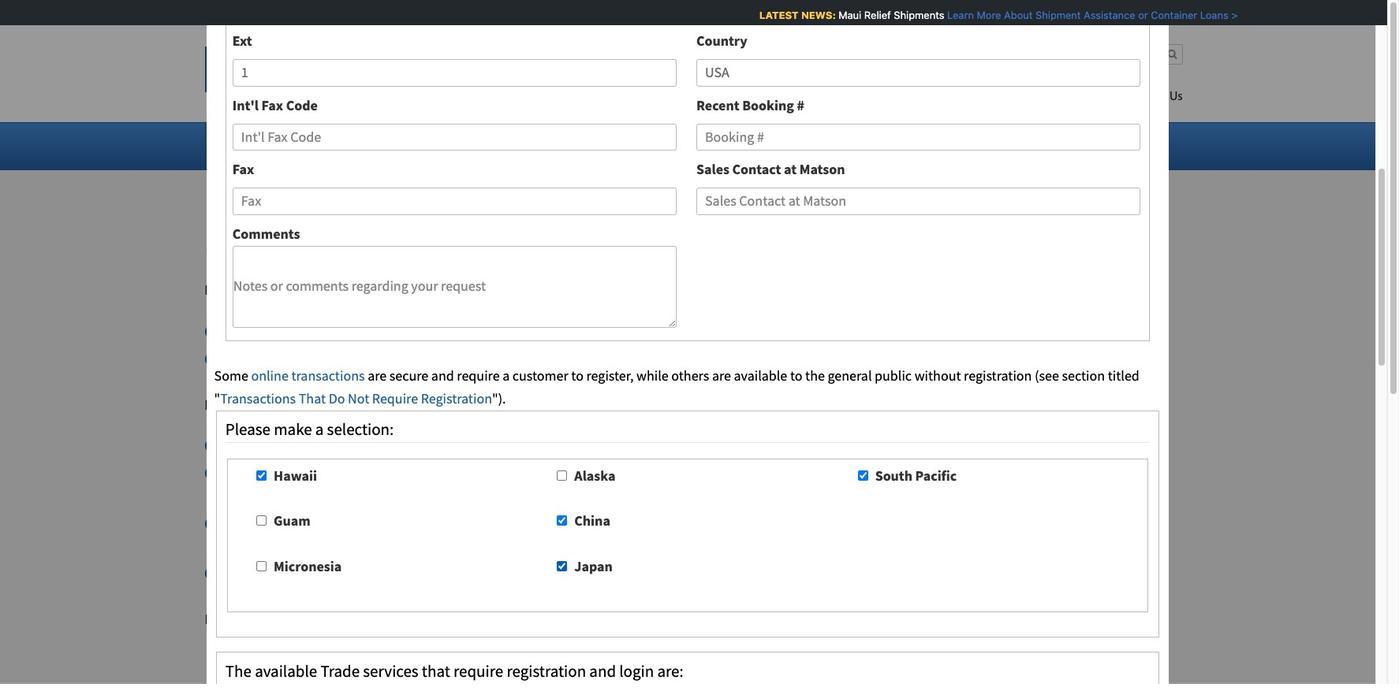 Task type: describe. For each thing, give the bounding box(es) containing it.
– inside individual/one-time shipping household goods: book – please call 1-888-562-8766: track
[[557, 464, 564, 482]]

2 are from the left
[[712, 367, 731, 385]]

commodities:
[[528, 514, 609, 532]]

matson left logistics,
[[476, 611, 519, 629]]

recent booking #
[[697, 96, 805, 114]]

2 vertical spatial please
[[580, 611, 618, 629]]

guam & micronesia link
[[417, 136, 541, 155]]

if you intended to register for an account with matson logistics, please click here
[[205, 611, 678, 629]]

1-800-4matson
[[671, 47, 741, 61]]

blue matson logo with ocean, shipping, truck, rail and logistics written beneath it. image
[[205, 47, 426, 111]]

asia link
[[666, 136, 700, 155]]

Comments text field
[[233, 246, 677, 329]]

south pacific link
[[739, 136, 825, 155]]

customer
[[513, 367, 569, 385]]

562-
[[669, 464, 695, 482]]

1 vertical spatial track link
[[232, 487, 272, 505]]

access
[[600, 349, 638, 367]]

time for automobile:
[[325, 437, 352, 455]]

– inside individual/one-time shipping other containerized commodities: book/quote – please call 1-800-962- 8766: or
[[698, 514, 704, 532]]

#
[[797, 96, 805, 114]]

titled
[[1108, 367, 1140, 385]]

maui
[[838, 9, 860, 21]]

secure
[[390, 367, 429, 385]]

2 vertical spatial for
[[359, 611, 376, 629]]

ports link
[[986, 136, 1026, 155]]

without
[[915, 367, 961, 385]]

top menu navigation
[[611, 83, 1183, 115]]

alaska link
[[579, 136, 627, 155]]

1 vertical spatial fax
[[233, 161, 254, 179]]

needing
[[485, 349, 533, 367]]

contact inside top menu navigation
[[1126, 91, 1167, 103]]

book/quote link
[[485, 437, 568, 455]]

Ext text field
[[233, 59, 677, 87]]

individual/one-time shipping other containerized commodities: book/quote – please call 1-800-962- 8766: or
[[232, 514, 835, 555]]

8766: inside individual/one-time shipping household goods: book – please call 1-888-562-8766: track
[[695, 464, 726, 482]]

additional
[[536, 349, 597, 367]]

news:
[[800, 9, 835, 21]]

1 vertical spatial alaska
[[575, 467, 616, 485]]

int'l fax code
[[233, 96, 318, 114]]

book/quote inside individual/one-time shipping other containerized commodities: book/quote – please call 1-800-962- 8766: or
[[612, 514, 695, 532]]

company inside registration for matson navigation company
[[205, 225, 352, 272]]

container
[[1150, 9, 1196, 21]]

Int'l Fax Code text field
[[233, 124, 677, 151]]

0 horizontal spatial book/quote
[[485, 437, 568, 455]]

services
[[363, 661, 419, 682]]

overview link
[[224, 136, 290, 155]]

click
[[621, 611, 648, 629]]

online
[[251, 367, 289, 385]]

1 horizontal spatial track link
[[586, 437, 626, 455]]

for inside registration for matson navigation company
[[394, 179, 436, 226]]

some
[[214, 367, 248, 385]]

assistance
[[1083, 9, 1134, 21]]

0 vertical spatial other
[[247, 396, 281, 414]]

a inside are secure and require a customer to register, while others are available to the general public without registration (see section titled "
[[503, 367, 510, 385]]

matson down business
[[390, 349, 433, 367]]

if
[[205, 611, 213, 629]]

company doing ongoing business with matson link
[[232, 322, 507, 340]]

other inside individual/one-time shipping other containerized commodities: book/quote – please call 1-800-962- 8766: or
[[409, 514, 441, 532]]

(see
[[1035, 367, 1060, 385]]

0 vertical spatial south
[[739, 136, 774, 155]]

user
[[232, 349, 259, 367]]

navigation
[[563, 179, 728, 226]]

1 horizontal spatial track
[[586, 437, 626, 455]]

individual/one- for 8766:
[[232, 514, 325, 532]]

comments
[[233, 225, 300, 243]]

0 vertical spatial south pacific
[[739, 136, 816, 155]]

Japan checkbox
[[557, 562, 568, 572]]

household
[[409, 464, 474, 482]]

Sales Contact at Matson text field
[[697, 188, 1141, 215]]

that
[[299, 390, 326, 408]]

search image
[[1168, 49, 1178, 59]]

for all other inquires:
[[205, 396, 339, 414]]

do
[[329, 390, 345, 408]]

at
[[784, 161, 797, 179]]

please make a selection:
[[226, 419, 394, 440]]

about
[[1003, 9, 1032, 21]]

Micronesia checkbox
[[256, 562, 267, 572]]

latest news: maui relief shipments learn more about shipment assistance or container loans >
[[758, 9, 1237, 21]]

0 horizontal spatial a
[[315, 419, 324, 440]]

&
[[455, 136, 464, 155]]

transactions that do not require registration ").
[[220, 390, 506, 408]]

0 vertical spatial pacific
[[777, 136, 816, 155]]

1 horizontal spatial or
[[571, 437, 583, 455]]

track link
[[932, 47, 986, 61]]

0 vertical spatial alaska
[[579, 136, 618, 155]]

shipping for other
[[355, 514, 406, 532]]

0 horizontal spatial to
[[297, 611, 309, 629]]

shipping for automobile:
[[355, 437, 406, 455]]

transactions that do not require registration link
[[220, 390, 492, 408]]

and inside are secure and require a customer to register, while others are available to the general public without registration (see section titled "
[[431, 367, 454, 385]]

inquires:
[[284, 396, 339, 414]]

recent
[[697, 96, 740, 114]]

registered
[[309, 349, 369, 367]]

Recent Booking # text field
[[697, 124, 1141, 151]]

please inside individual/one-time shipping household goods: book – please call 1-888-562-8766: track
[[567, 464, 606, 482]]

Country text field
[[697, 59, 1141, 87]]

government
[[864, 136, 938, 155]]

online transactions link
[[251, 367, 365, 385]]

1 vertical spatial for
[[365, 281, 384, 299]]

guam for guam & micronesia
[[417, 136, 453, 155]]

1 vertical spatial contact
[[733, 161, 781, 179]]

shipment
[[1035, 9, 1080, 21]]

South Pacific checkbox
[[858, 471, 868, 481]]

goods:
[[477, 464, 516, 482]]

2 horizontal spatial to
[[790, 367, 803, 385]]

website
[[436, 349, 482, 367]]

matson up needing
[[464, 322, 507, 340]]

booking
[[743, 96, 794, 114]]

applicable
[[297, 281, 362, 299]]

code
[[286, 96, 318, 114]]

contact us link
[[1102, 83, 1183, 115]]

ports
[[986, 136, 1017, 155]]

us
[[1170, 91, 1183, 103]]

0 vertical spatial with
[[435, 322, 461, 340]]

1 horizontal spatial hawaii
[[328, 136, 369, 155]]

require inside are secure and require a customer to register, while others are available to the general public without registration (see section titled "
[[457, 367, 500, 385]]

>
[[1230, 9, 1237, 21]]

overview
[[224, 136, 280, 155]]

1 vertical spatial require
[[454, 661, 504, 682]]

guam for guam
[[274, 512, 311, 530]]

relief
[[863, 9, 890, 21]]

registration is applicable for following:
[[205, 281, 450, 299]]

login link
[[765, 47, 840, 61]]

business
[[380, 322, 432, 340]]

"
[[214, 390, 220, 408]]

require
[[372, 390, 418, 408]]

loans
[[1199, 9, 1228, 21]]

registration inside are secure and require a customer to register, while others are available to the general public without registration (see section titled "
[[964, 367, 1032, 385]]

1 horizontal spatial pacific
[[916, 467, 957, 485]]

guam & micronesia
[[417, 136, 531, 155]]

doing
[[292, 322, 326, 340]]

ext
[[233, 32, 252, 50]]

the
[[806, 367, 825, 385]]

China checkbox
[[557, 516, 568, 526]]

").
[[492, 390, 506, 408]]

Fax text field
[[233, 188, 677, 215]]

1 vertical spatial registration
[[507, 661, 586, 682]]

an
[[379, 611, 394, 629]]



Task type: vqa. For each thing, say whether or not it's contained in the screenshot.
The available Trade services that require registration and login are:
yes



Task type: locate. For each thing, give the bounding box(es) containing it.
0 horizontal spatial contact
[[733, 161, 781, 179]]

1 shipping from the top
[[355, 437, 406, 455]]

800- inside individual/one-time shipping other containerized commodities: book/quote – please call 1-800-962- 8766: or
[[784, 514, 809, 532]]

1- left 562-
[[632, 464, 643, 482]]

0 vertical spatial or
[[1137, 9, 1147, 21]]

800-
[[679, 47, 698, 61], [784, 514, 809, 532]]

time for other
[[325, 514, 352, 532]]

a
[[503, 367, 510, 385], [315, 419, 324, 440]]

2 horizontal spatial or
[[1137, 9, 1147, 21]]

Guam checkbox
[[256, 516, 267, 526]]

you
[[215, 611, 237, 629]]

available
[[734, 367, 788, 385], [255, 661, 317, 682]]

logistics,
[[522, 611, 577, 629]]

2 vertical spatial time
[[325, 514, 352, 532]]

require right that
[[454, 661, 504, 682]]

0 horizontal spatial are
[[368, 367, 387, 385]]

1 are from the left
[[368, 367, 387, 385]]

1 horizontal spatial to
[[571, 367, 584, 385]]

automobile:
[[409, 437, 482, 455]]

book
[[519, 464, 555, 482]]

company up user
[[232, 322, 289, 340]]

the
[[226, 661, 252, 682]]

company doing ongoing business with matson
[[232, 322, 507, 340]]

available left the
[[734, 367, 788, 385]]

registration inside registration for matson navigation company
[[205, 179, 387, 226]]

0 horizontal spatial other
[[247, 396, 281, 414]]

south up sales contact at matson
[[739, 136, 774, 155]]

with up website
[[435, 322, 461, 340]]

fax right int'l at the top left of the page
[[262, 96, 283, 114]]

asia
[[666, 136, 690, 155]]

on
[[371, 349, 387, 367]]

individual/one- up hawaii option in the bottom of the page
[[232, 437, 325, 455]]

user already registered on matson website needing additional access link
[[232, 349, 638, 367]]

0 vertical spatial fax
[[262, 96, 283, 114]]

1 vertical spatial pacific
[[916, 467, 957, 485]]

1 horizontal spatial contact
[[1126, 91, 1167, 103]]

None search field
[[1025, 44, 1183, 65]]

shipping for household
[[355, 464, 406, 482]]

individual/one- down make
[[232, 464, 325, 482]]

matson down the guam & micronesia "link"
[[444, 179, 556, 226]]

track down hawaii option in the bottom of the page
[[232, 487, 272, 505]]

0 vertical spatial individual/one-
[[232, 437, 325, 455]]

registration
[[205, 179, 387, 226], [205, 281, 281, 299], [421, 390, 492, 408]]

and left login
[[590, 661, 616, 682]]

1 horizontal spatial south pacific
[[875, 467, 957, 485]]

register,
[[587, 367, 634, 385]]

1 vertical spatial track
[[232, 487, 272, 505]]

0 vertical spatial a
[[503, 367, 510, 385]]

1 horizontal spatial and
[[590, 661, 616, 682]]

time right 'guam' checkbox
[[325, 514, 352, 532]]

track link down register, at left bottom
[[586, 437, 626, 455]]

1 horizontal spatial a
[[503, 367, 510, 385]]

1 vertical spatial 1-
[[632, 464, 643, 482]]

1 vertical spatial please
[[707, 514, 746, 532]]

to left register
[[297, 611, 309, 629]]

country
[[697, 32, 748, 50]]

online tools
[[1065, 136, 1139, 155]]

0 vertical spatial registration
[[205, 179, 387, 226]]

0 horizontal spatial 800-
[[679, 47, 698, 61]]

time inside individual/one-time shipping household goods: book – please call 1-888-562-8766: track
[[325, 464, 352, 482]]

with right account
[[447, 611, 473, 629]]

Search search field
[[1025, 44, 1183, 65]]

are
[[368, 367, 387, 385], [712, 367, 731, 385]]

1 horizontal spatial are
[[712, 367, 731, 385]]

Zip Code text field
[[697, 0, 1141, 22]]

company up is
[[205, 225, 352, 272]]

trucker link
[[232, 564, 277, 583]]

1 vertical spatial hawaii
[[274, 467, 317, 485]]

1 vertical spatial individual/one-
[[232, 464, 325, 482]]

other right all
[[247, 396, 281, 414]]

2 individual/one- from the top
[[232, 464, 325, 482]]

1 horizontal spatial other
[[409, 514, 441, 532]]

government link
[[864, 136, 947, 155]]

available right the
[[255, 661, 317, 682]]

south right south pacific option
[[875, 467, 913, 485]]

0 horizontal spatial –
[[557, 464, 564, 482]]

registration
[[964, 367, 1032, 385], [507, 661, 586, 682]]

book/quote up book on the bottom of page
[[485, 437, 568, 455]]

0 vertical spatial 800-
[[679, 47, 698, 61]]

1- left '4matson'
[[671, 47, 679, 61]]

matson inside registration for matson navigation company
[[444, 179, 556, 226]]

fax down overview
[[233, 161, 254, 179]]

hawaii right hawaii option in the bottom of the page
[[274, 467, 317, 485]]

registration for registration for matson navigation company
[[205, 179, 387, 226]]

0 horizontal spatial south pacific
[[739, 136, 816, 155]]

0 vertical spatial require
[[457, 367, 500, 385]]

or up trucker link
[[267, 537, 280, 555]]

a up ").
[[503, 367, 510, 385]]

is
[[284, 281, 294, 299]]

register
[[312, 611, 356, 629]]

time
[[325, 437, 352, 455], [325, 464, 352, 482], [325, 514, 352, 532]]

0 vertical spatial guam
[[417, 136, 453, 155]]

0 horizontal spatial guam
[[274, 512, 311, 530]]

1 vertical spatial other
[[409, 514, 441, 532]]

3 time from the top
[[325, 514, 352, 532]]

1 vertical spatial available
[[255, 661, 317, 682]]

call inside individual/one-time shipping other containerized commodities: book/quote – please call 1-800-962- 8766: or
[[749, 514, 769, 532]]

shipping inside individual/one-time shipping other containerized commodities: book/quote – please call 1-800-962- 8766: or
[[355, 514, 406, 532]]

online tools link
[[1065, 136, 1148, 155]]

0 horizontal spatial 8766:
[[232, 537, 264, 555]]

1 vertical spatial 8766:
[[232, 537, 264, 555]]

track down register, at left bottom
[[586, 437, 626, 455]]

0 vertical spatial book/quote
[[485, 437, 568, 455]]

available inside are secure and require a customer to register, while others are available to the general public without registration (see section titled "
[[734, 367, 788, 385]]

registration left (see
[[964, 367, 1032, 385]]

time inside individual/one-time shipping other containerized commodities: book/quote – please call 1-800-962- 8766: or
[[325, 514, 352, 532]]

1 vertical spatial –
[[698, 514, 704, 532]]

0 horizontal spatial or
[[267, 537, 280, 555]]

0 vertical spatial registration
[[964, 367, 1032, 385]]

time for household
[[325, 464, 352, 482]]

track
[[957, 47, 986, 61]]

1 vertical spatial micronesia
[[274, 558, 342, 576]]

contact left us in the top of the page
[[1126, 91, 1167, 103]]

book/quote
[[485, 437, 568, 455], [612, 514, 695, 532]]

shipping
[[734, 91, 781, 103]]

registration left is
[[205, 281, 281, 299]]

1 horizontal spatial south
[[875, 467, 913, 485]]

1 vertical spatial south
[[875, 467, 913, 485]]

other down the household
[[409, 514, 441, 532]]

or left container
[[1137, 9, 1147, 21]]

make
[[274, 419, 312, 440]]

following:
[[386, 281, 450, 299]]

contact
[[1126, 91, 1167, 103], [733, 161, 781, 179]]

time down do
[[325, 437, 352, 455]]

8766: inside individual/one-time shipping other containerized commodities: book/quote – please call 1-800-962- 8766: or
[[232, 537, 264, 555]]

selection:
[[327, 419, 394, 440]]

registration down website
[[421, 390, 492, 408]]

to left the
[[790, 367, 803, 385]]

–
[[557, 464, 564, 482], [698, 514, 704, 532]]

account
[[396, 611, 444, 629]]

1 horizontal spatial fax
[[262, 96, 283, 114]]

are secure and require a customer to register, while others are available to the general public without registration (see section titled "
[[214, 367, 1140, 408]]

0 vertical spatial micronesia
[[467, 136, 531, 155]]

0 vertical spatial 1-
[[671, 47, 679, 61]]

1 horizontal spatial 8766:
[[695, 464, 726, 482]]

8766: up micronesia option
[[232, 537, 264, 555]]

trucker
[[232, 564, 277, 583]]

0 vertical spatial hawaii
[[328, 136, 369, 155]]

individual/one- inside individual/one-time shipping other containerized commodities: book/quote – please call 1-800-962- 8766: or
[[232, 514, 325, 532]]

alaska right alaska option
[[575, 467, 616, 485]]

shipping inside individual/one-time shipping household goods: book – please call 1-888-562-8766: track
[[355, 464, 406, 482]]

0 horizontal spatial south
[[739, 136, 774, 155]]

registration for registration is applicable for following:
[[205, 281, 281, 299]]

book/quote down '888-'
[[612, 514, 695, 532]]

south pacific up sales contact at matson
[[739, 136, 816, 155]]

or right book/quote link
[[571, 437, 583, 455]]

1 time from the top
[[325, 437, 352, 455]]

pacific right south pacific option
[[916, 467, 957, 485]]

0 vertical spatial please
[[567, 464, 606, 482]]

962-
[[809, 514, 835, 532]]

here
[[651, 611, 678, 629]]

0 vertical spatial contact
[[1126, 91, 1167, 103]]

online
[[1065, 136, 1104, 155]]

1-
[[671, 47, 679, 61], [632, 464, 643, 482], [772, 514, 784, 532]]

the available trade services that require registration and login are:
[[226, 661, 684, 682]]

1 vertical spatial call
[[749, 514, 769, 532]]

individual/one- for track
[[232, 464, 325, 482]]

micronesia right micronesia option
[[274, 558, 342, 576]]

call inside individual/one-time shipping household goods: book – please call 1-888-562-8766: track
[[608, 464, 629, 482]]

1 vertical spatial and
[[590, 661, 616, 682]]

please
[[226, 419, 271, 440]]

1 horizontal spatial 1-
[[671, 47, 679, 61]]

micronesia right &
[[467, 136, 531, 155]]

0 horizontal spatial micronesia
[[274, 558, 342, 576]]

hawaii
[[328, 136, 369, 155], [274, 467, 317, 485]]

that
[[422, 661, 450, 682]]

while
[[637, 367, 669, 385]]

0 horizontal spatial pacific
[[777, 136, 816, 155]]

for up company doing ongoing business with matson
[[365, 281, 384, 299]]

are up transactions that do not require registration ").
[[368, 367, 387, 385]]

1 vertical spatial company
[[232, 322, 289, 340]]

learn
[[946, 9, 973, 21]]

0 horizontal spatial call
[[608, 464, 629, 482]]

0 horizontal spatial fax
[[233, 161, 254, 179]]

all
[[228, 396, 244, 414]]

or inside individual/one-time shipping other containerized commodities: book/quote – please call 1-800-962- 8766: or
[[267, 537, 280, 555]]

contact left at
[[733, 161, 781, 179]]

0 vertical spatial available
[[734, 367, 788, 385]]

1 vertical spatial south pacific
[[875, 467, 957, 485]]

not
[[348, 390, 369, 408]]

3 individual/one- from the top
[[232, 514, 325, 532]]

0 vertical spatial for
[[394, 179, 436, 226]]

matson right at
[[800, 161, 845, 179]]

a down inquires:
[[315, 419, 324, 440]]

individual/one- up micronesia option
[[232, 514, 325, 532]]

public
[[875, 367, 912, 385]]

call left '888-'
[[608, 464, 629, 482]]

1 horizontal spatial available
[[734, 367, 788, 385]]

registration down overview link
[[205, 179, 387, 226]]

guam left &
[[417, 136, 453, 155]]

1 horizontal spatial call
[[749, 514, 769, 532]]

individual/one- inside individual/one-time shipping household goods: book – please call 1-888-562-8766: track
[[232, 464, 325, 482]]

1 vertical spatial 800-
[[784, 514, 809, 532]]

to left register, at left bottom
[[571, 367, 584, 385]]

1 vertical spatial with
[[447, 611, 473, 629]]

2 vertical spatial 1-
[[772, 514, 784, 532]]

2 horizontal spatial 1-
[[772, 514, 784, 532]]

for
[[205, 396, 225, 414]]

2 shipping from the top
[[355, 464, 406, 482]]

other
[[247, 396, 281, 414], [409, 514, 441, 532]]

learn more about shipment assistance or container loans > link
[[946, 9, 1237, 21]]

0 horizontal spatial and
[[431, 367, 454, 385]]

login
[[620, 661, 654, 682]]

0 horizontal spatial 1-
[[632, 464, 643, 482]]

0 horizontal spatial registration
[[507, 661, 586, 682]]

1- inside individual/one-time shipping household goods: book – please call 1-888-562-8766: track
[[632, 464, 643, 482]]

track link down hawaii option in the bottom of the page
[[232, 487, 272, 505]]

1 vertical spatial registration
[[205, 281, 281, 299]]

0 vertical spatial call
[[608, 464, 629, 482]]

8766: right '888-'
[[695, 464, 726, 482]]

1 horizontal spatial micronesia
[[467, 136, 531, 155]]

1 horizontal spatial 800-
[[784, 514, 809, 532]]

Hawaii checkbox
[[256, 471, 267, 481]]

please inside individual/one-time shipping other containerized commodities: book/quote – please call 1-800-962- 8766: or
[[707, 514, 746, 532]]

1 individual/one- from the top
[[232, 437, 325, 455]]

call left 962-
[[749, 514, 769, 532]]

ongoing
[[329, 322, 377, 340]]

1 horizontal spatial guam
[[417, 136, 453, 155]]

time down selection:
[[325, 464, 352, 482]]

Alaska checkbox
[[557, 471, 568, 481]]

and right secure
[[431, 367, 454, 385]]

1- inside individual/one-time shipping other containerized commodities: book/quote – please call 1-800-962- 8766: or
[[772, 514, 784, 532]]

already
[[262, 349, 306, 367]]

shipping link
[[710, 83, 805, 115]]

shipments
[[893, 9, 943, 21]]

8766:
[[695, 464, 726, 482], [232, 537, 264, 555]]

2 vertical spatial or
[[267, 537, 280, 555]]

888-
[[643, 464, 669, 482]]

others
[[672, 367, 710, 385]]

tools
[[1107, 136, 1139, 155]]

register
[[865, 47, 908, 61]]

require
[[457, 367, 500, 385], [454, 661, 504, 682]]

trade
[[321, 661, 360, 682]]

3 shipping from the top
[[355, 514, 406, 532]]

1 horizontal spatial registration
[[964, 367, 1032, 385]]

0 vertical spatial company
[[205, 225, 352, 272]]

hawaii down blue matson logo with ocean, shipping, truck, rail and logistics written beneath it. in the top left of the page
[[328, 136, 369, 155]]

track inside individual/one-time shipping household goods: book – please call 1-888-562-8766: track
[[232, 487, 272, 505]]

individual/one-time shipping automobile: book/quote or track
[[232, 437, 626, 455]]

individual/one-
[[232, 437, 325, 455], [232, 464, 325, 482], [232, 514, 325, 532]]

0 horizontal spatial hawaii
[[274, 467, 317, 485]]

for down the int'l fax code text box at the top left
[[394, 179, 436, 226]]

1 vertical spatial a
[[315, 419, 324, 440]]

guam right 'guam' checkbox
[[274, 512, 311, 530]]

1 vertical spatial time
[[325, 464, 352, 482]]

1- left 962-
[[772, 514, 784, 532]]

2 vertical spatial registration
[[421, 390, 492, 408]]

0 vertical spatial time
[[325, 437, 352, 455]]

south pacific right south pacific option
[[875, 467, 957, 485]]

alaska up navigation
[[579, 136, 618, 155]]

Phone text field
[[233, 0, 677, 22]]

registration down logistics,
[[507, 661, 586, 682]]

0 vertical spatial track
[[586, 437, 626, 455]]

require up ").
[[457, 367, 500, 385]]

shipping
[[355, 437, 406, 455], [355, 464, 406, 482], [355, 514, 406, 532]]

sales
[[697, 161, 730, 179]]

pacific up at
[[777, 136, 816, 155]]

are right others
[[712, 367, 731, 385]]

for left an
[[359, 611, 376, 629]]

login
[[789, 47, 817, 61]]

0 vertical spatial –
[[557, 464, 564, 482]]

track link
[[586, 437, 626, 455], [232, 487, 272, 505]]

south pacific
[[739, 136, 816, 155], [875, 467, 957, 485]]

2 time from the top
[[325, 464, 352, 482]]

japan
[[575, 558, 613, 576]]



